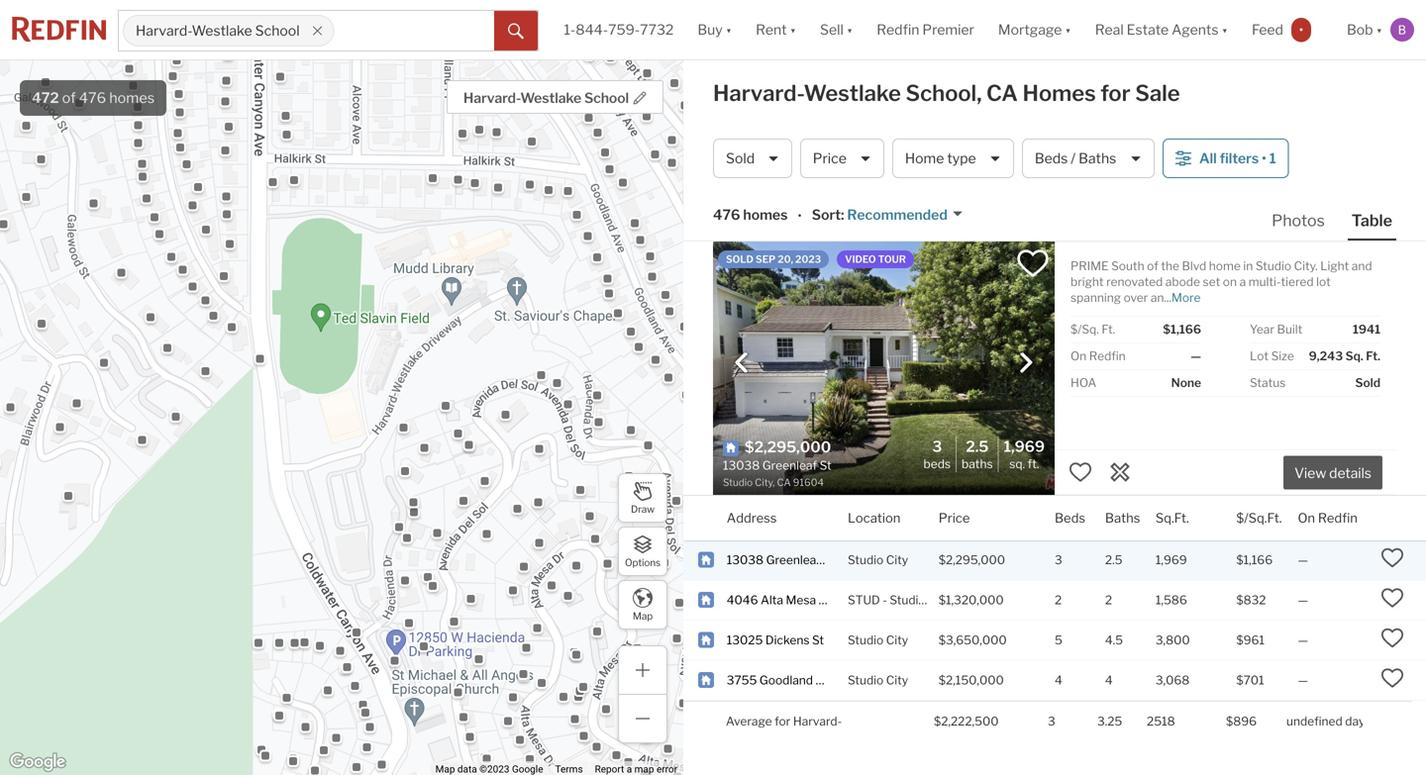Task type: describe. For each thing, give the bounding box(es) containing it.
rent
[[756, 21, 787, 38]]

redfin inside button
[[877, 21, 920, 38]]

sq.ft. button
[[1156, 496, 1190, 541]]

map region
[[0, 0, 795, 776]]

view
[[1295, 465, 1327, 482]]

view details link
[[1284, 454, 1383, 490]]

favorite this home image for $1,166
[[1381, 547, 1405, 570]]

▾ for rent ▾
[[790, 21, 797, 38]]

location button
[[848, 496, 901, 541]]

favorite this home image for $961
[[1381, 627, 1405, 651]]

1 2 from the left
[[1055, 593, 1062, 608]]

1-
[[564, 21, 576, 38]]

0 horizontal spatial $1,166
[[1164, 323, 1202, 337]]

1 4 from the left
[[1055, 674, 1063, 688]]

on inside "button"
[[1299, 511, 1316, 526]]

3,800
[[1156, 634, 1191, 648]]

$/sq. ft.
[[1071, 323, 1116, 337]]

stud
[[848, 593, 881, 608]]

multi-
[[1249, 275, 1282, 289]]

options
[[625, 557, 661, 569]]

user photo image
[[1391, 18, 1415, 42]]

photos button
[[1269, 210, 1348, 239]]

mesa
[[786, 593, 817, 608]]

studio for $2,150,000
[[848, 674, 884, 688]]

harvard- down rent
[[713, 80, 804, 107]]

1,969 for 1,969 sq. ft.
[[1004, 438, 1045, 456]]

real estate agents ▾ button
[[1084, 0, 1241, 59]]

▾ inside the real estate agents ▾ link
[[1222, 21, 1229, 38]]

beds / baths button
[[1022, 139, 1155, 178]]

1 vertical spatial redfin
[[1090, 349, 1126, 364]]

$701
[[1237, 674, 1265, 688]]

$/sq.ft. button
[[1237, 496, 1283, 541]]

mortgage ▾ button
[[999, 0, 1072, 59]]

none
[[1172, 376, 1202, 390]]

dickens
[[766, 634, 810, 648]]

x-out this home image
[[1109, 461, 1133, 484]]

home type button
[[893, 139, 1015, 178]]

harvard- down ave
[[794, 715, 842, 729]]

size
[[1272, 349, 1295, 364]]

20,
[[778, 254, 794, 266]]

on
[[1224, 275, 1238, 289]]

4.5
[[1106, 634, 1124, 648]]

:
[[841, 206, 845, 223]]

sell ▾ button
[[809, 0, 865, 59]]

south
[[1112, 259, 1145, 273]]

ft. for 9,243
[[1367, 349, 1381, 364]]

in
[[1244, 259, 1254, 273]]

3 beds
[[924, 438, 951, 472]]

average for harvard-westlake school:
[[726, 715, 937, 729]]

1 vertical spatial price
[[939, 511, 971, 526]]

2 vertical spatial baths
[[1106, 511, 1141, 526]]

3,068
[[1156, 674, 1190, 688]]

previous button image
[[732, 353, 752, 373]]

ca
[[987, 80, 1019, 107]]

1,969 for 1,969
[[1156, 553, 1188, 568]]

studio inside prime south of the blvd home in studio city. light and bright renovated abode set on a multi-tiered lot spanning over an...
[[1256, 259, 1292, 273]]

harvard-westlake school button
[[447, 80, 664, 114]]

address
[[727, 511, 777, 526]]

city down $2,295,000
[[929, 593, 951, 608]]

13038 greenleaf st
[[727, 553, 836, 568]]

bob ▾
[[1348, 21, 1383, 38]]

3755
[[727, 674, 757, 688]]

ft. for 1,969
[[1028, 457, 1040, 472]]

harvard- inside harvard-westlake school button
[[464, 90, 521, 107]]

0 horizontal spatial on redfin
[[1071, 349, 1126, 364]]

0 horizontal spatial on
[[1071, 349, 1087, 364]]

$832
[[1237, 593, 1267, 608]]

google image
[[5, 750, 70, 776]]

sold inside button
[[726, 150, 755, 167]]

buy
[[698, 21, 723, 38]]

alta
[[761, 593, 784, 608]]

mortgage ▾ button
[[987, 0, 1084, 59]]

472 of 476 homes
[[32, 89, 155, 107]]

hoa
[[1071, 376, 1097, 390]]

▾ for buy ▾
[[726, 21, 732, 38]]

home
[[906, 150, 945, 167]]

sold sep 20, 2023
[[726, 254, 822, 266]]

prime south of the blvd home in studio city. light and bright renovated abode set on a multi-tiered lot spanning over an...
[[1071, 259, 1373, 305]]

$1,320,000
[[939, 593, 1004, 608]]

details
[[1330, 465, 1372, 482]]

1 vertical spatial $1,166
[[1237, 553, 1274, 568]]

photos
[[1273, 211, 1326, 230]]

0 horizontal spatial school
[[255, 22, 300, 39]]

undefined
[[1287, 715, 1343, 729]]

filters
[[1220, 150, 1260, 167]]

and
[[1352, 259, 1373, 273]]

1 vertical spatial beds
[[924, 457, 951, 472]]

0 vertical spatial favorite this home image
[[1069, 461, 1093, 484]]

-
[[883, 593, 888, 608]]

westlake down sell ▾ button
[[804, 80, 902, 107]]

of inside prime south of the blvd home in studio city. light and bright renovated abode set on a multi-tiered lot spanning over an...
[[1148, 259, 1159, 273]]

estate
[[1127, 21, 1169, 38]]

studio right -
[[890, 593, 926, 608]]

13038 greenleaf st link
[[727, 552, 836, 569]]

stud - studio city
[[848, 593, 951, 608]]

type
[[948, 150, 977, 167]]

4046
[[727, 593, 759, 608]]

city for $2,150,000
[[887, 674, 909, 688]]

greenleaf
[[767, 553, 821, 568]]

sell
[[821, 21, 844, 38]]

baths inside button
[[1079, 150, 1117, 167]]

real
[[1096, 21, 1124, 38]]

sold
[[726, 254, 754, 266]]

favorite button image
[[1017, 247, 1050, 280]]

$896
[[1227, 715, 1258, 729]]

beds for beds button
[[1055, 511, 1086, 526]]

$2,295,000
[[939, 553, 1006, 568]]

st for 13025 dickens st
[[813, 634, 825, 648]]

harvard- up 472 of 476 homes
[[136, 22, 192, 39]]

homes
[[1023, 80, 1097, 107]]

sq. for 9,243
[[1346, 349, 1364, 364]]

2023
[[796, 254, 822, 266]]

0 vertical spatial of
[[62, 89, 76, 107]]

home type
[[906, 150, 977, 167]]

9,243 sq. ft.
[[1310, 349, 1381, 364]]

redfin premier button
[[865, 0, 987, 59]]

recommended
[[848, 206, 948, 223]]

studio city for 13025 dickens st
[[848, 634, 909, 648]]

renovated
[[1107, 275, 1164, 289]]

st for 13038 greenleaf st
[[824, 553, 836, 568]]

view details
[[1295, 465, 1372, 482]]

1 vertical spatial for
[[775, 715, 791, 729]]

sort
[[812, 206, 841, 223]]



Task type: locate. For each thing, give the bounding box(es) containing it.
1 vertical spatial price button
[[939, 496, 971, 541]]

home
[[1210, 259, 1241, 273]]

built
[[1278, 323, 1303, 337]]

0 vertical spatial sold
[[726, 150, 755, 167]]

st right greenleaf
[[824, 553, 836, 568]]

2 horizontal spatial redfin
[[1319, 511, 1358, 526]]

0 horizontal spatial ft.
[[1028, 457, 1040, 472]]

studio right ave
[[848, 674, 884, 688]]

westlake inside button
[[521, 90, 582, 107]]

0 horizontal spatial harvard-westlake school
[[136, 22, 300, 39]]

1,586
[[1156, 593, 1188, 608]]

• right feed on the top right of page
[[1300, 23, 1304, 37]]

▾ for sell ▾
[[847, 21, 853, 38]]

on
[[1071, 349, 1087, 364], [1299, 511, 1316, 526]]

baths
[[1079, 150, 1117, 167], [962, 457, 994, 472], [1106, 511, 1141, 526]]

st inside 13025 dickens st link
[[813, 634, 825, 648]]

beds for beds / baths
[[1035, 150, 1069, 167]]

— up undefined
[[1299, 674, 1309, 688]]

sold up the 476 homes •
[[726, 150, 755, 167]]

▾ right 'bob'
[[1377, 21, 1383, 38]]

1,969 sq. ft.
[[1004, 438, 1045, 472]]

0 vertical spatial $1,166
[[1164, 323, 1202, 337]]

▾ right buy
[[726, 21, 732, 38]]

baths button
[[1106, 496, 1141, 541]]

1 vertical spatial ft.
[[1367, 349, 1381, 364]]

for
[[1101, 80, 1131, 107], [775, 715, 791, 729]]

1 horizontal spatial $1,166
[[1237, 553, 1274, 568]]

2 horizontal spatial •
[[1300, 23, 1304, 37]]

3 studio city from the top
[[848, 674, 909, 688]]

buy ▾
[[698, 21, 732, 38]]

rent ▾
[[756, 21, 797, 38]]

favorite this home image
[[1381, 547, 1405, 570], [1381, 667, 1405, 691]]

1 horizontal spatial sold
[[1356, 376, 1381, 390]]

0 vertical spatial st
[[824, 553, 836, 568]]

1 horizontal spatial ft.
[[1102, 323, 1116, 337]]

heading
[[723, 437, 884, 491]]

redfin down view details
[[1319, 511, 1358, 526]]

0 horizontal spatial of
[[62, 89, 76, 107]]

4 down 4.5
[[1106, 674, 1113, 688]]

4 down 5
[[1055, 674, 1063, 688]]

photo of 13038 greenleaf st, studio city, ca 91604 image
[[713, 242, 1055, 495]]

1 horizontal spatial 2.5
[[1106, 553, 1123, 568]]

1 horizontal spatial price
[[939, 511, 971, 526]]

0 horizontal spatial price
[[813, 150, 847, 167]]

2.5 inside 2.5 baths
[[966, 438, 989, 456]]

studio for $3,650,000
[[848, 634, 884, 648]]

6 ▾ from the left
[[1377, 21, 1383, 38]]

1 vertical spatial homes
[[744, 206, 788, 223]]

13038
[[727, 553, 764, 568]]

ft. right the $/sq. at right
[[1102, 323, 1116, 337]]

2 vertical spatial redfin
[[1319, 511, 1358, 526]]

— for $961
[[1299, 634, 1309, 648]]

• left "sort"
[[798, 208, 802, 225]]

0 vertical spatial baths
[[1079, 150, 1117, 167]]

sep
[[756, 254, 776, 266]]

undefined days
[[1287, 715, 1372, 729]]

0 vertical spatial harvard-westlake school
[[136, 22, 300, 39]]

homes inside the 476 homes •
[[744, 206, 788, 223]]

baths down x-out this home "icon"
[[1106, 511, 1141, 526]]

$/sq.
[[1071, 323, 1100, 337]]

3 for $2,222,500
[[1048, 715, 1056, 729]]

lot
[[1251, 349, 1269, 364]]

redfin left premier at the top of page
[[877, 21, 920, 38]]

goodland
[[760, 674, 814, 688]]

ft. right 2.5 baths
[[1028, 457, 1040, 472]]

0 horizontal spatial sq.
[[1010, 457, 1026, 472]]

1 ▾ from the left
[[726, 21, 732, 38]]

on redfin down view details
[[1299, 511, 1358, 526]]

price button
[[800, 139, 885, 178], [939, 496, 971, 541]]

3755 goodland ave
[[727, 674, 837, 688]]

submit search image
[[508, 24, 524, 39]]

1 horizontal spatial redfin
[[1090, 349, 1126, 364]]

ft. down '1941'
[[1367, 349, 1381, 364]]

beds
[[1035, 150, 1069, 167], [924, 457, 951, 472], [1055, 511, 1086, 526]]

st right dickens
[[813, 634, 825, 648]]

476 up sold
[[713, 206, 741, 223]]

1 vertical spatial 476
[[713, 206, 741, 223]]

1,969 up 1,586
[[1156, 553, 1188, 568]]

2.5 for 2.5 baths
[[966, 438, 989, 456]]

0 vertical spatial •
[[1300, 23, 1304, 37]]

0 vertical spatial ft.
[[1102, 323, 1116, 337]]

2 4 from the left
[[1106, 674, 1113, 688]]

sell ▾ button
[[821, 0, 853, 59]]

2 vertical spatial studio city
[[848, 674, 909, 688]]

1 horizontal spatial 1,969
[[1156, 553, 1188, 568]]

ave
[[816, 674, 837, 688]]

0 vertical spatial for
[[1101, 80, 1131, 107]]

1 studio city from the top
[[848, 553, 909, 568]]

buy ▾ button
[[686, 0, 744, 59]]

1 horizontal spatial on
[[1299, 511, 1316, 526]]

sq. for 1,969
[[1010, 457, 1026, 472]]

▾ inside sell ▾ dropdown button
[[847, 21, 853, 38]]

for right the average
[[775, 715, 791, 729]]

1 horizontal spatial homes
[[744, 206, 788, 223]]

0 vertical spatial price
[[813, 150, 847, 167]]

favorite this home image for $701
[[1381, 667, 1405, 691]]

on down view on the bottom right of the page
[[1299, 511, 1316, 526]]

13025 dickens st link
[[727, 633, 830, 649]]

▾ right mortgage
[[1066, 21, 1072, 38]]

2.5 right 3 beds
[[966, 438, 989, 456]]

2 vertical spatial beds
[[1055, 511, 1086, 526]]

1 vertical spatial st
[[813, 634, 825, 648]]

sq. right 2.5 baths
[[1010, 457, 1026, 472]]

harvard-westlake school, ca homes for sale
[[713, 80, 1181, 107]]

0 horizontal spatial 2
[[1055, 593, 1062, 608]]

3 left 2.5 baths
[[933, 438, 943, 456]]

sq. inside 1,969 sq. ft.
[[1010, 457, 1026, 472]]

1 vertical spatial 3
[[1055, 553, 1063, 568]]

1 horizontal spatial price button
[[939, 496, 971, 541]]

tour
[[879, 254, 907, 266]]

average
[[726, 715, 773, 729]]

rent ▾ button
[[744, 0, 809, 59]]

0 horizontal spatial redfin
[[877, 21, 920, 38]]

studio for $2,295,000
[[848, 553, 884, 568]]

$1,166 down more link
[[1164, 323, 1202, 337]]

3 down beds button
[[1055, 553, 1063, 568]]

3 inside 3 beds
[[933, 438, 943, 456]]

• for all filters • 1
[[1263, 150, 1267, 167]]

0 vertical spatial on redfin
[[1071, 349, 1126, 364]]

7732
[[640, 21, 674, 38]]

city up school:
[[887, 674, 909, 688]]

1 horizontal spatial 2
[[1106, 593, 1113, 608]]

$/sq.ft.
[[1237, 511, 1283, 526]]

1 vertical spatial on redfin
[[1299, 511, 1358, 526]]

0 vertical spatial beds
[[1035, 150, 1069, 167]]

studio city for 3755 goodland ave
[[848, 674, 909, 688]]

days
[[1346, 715, 1372, 729]]

1 horizontal spatial harvard-westlake school
[[464, 90, 629, 107]]

2 up 5
[[1055, 593, 1062, 608]]

school:
[[896, 715, 937, 729]]

2 studio city from the top
[[848, 634, 909, 648]]

mortgage ▾
[[999, 21, 1072, 38]]

studio up stud on the bottom right of the page
[[848, 553, 884, 568]]

bob
[[1348, 21, 1374, 38]]

— down on redfin "button"
[[1299, 553, 1309, 568]]

1 horizontal spatial sq.
[[1346, 349, 1364, 364]]

• inside the 476 homes •
[[798, 208, 802, 225]]

0 vertical spatial 3
[[933, 438, 943, 456]]

2 horizontal spatial ft.
[[1367, 349, 1381, 364]]

westlake left "remove harvard-westlake school" image
[[192, 22, 252, 39]]

school left "remove harvard-westlake school" image
[[255, 22, 300, 39]]

over
[[1124, 291, 1149, 305]]

1 horizontal spatial 4
[[1106, 674, 1113, 688]]

0 horizontal spatial for
[[775, 715, 791, 729]]

▾ right rent
[[790, 21, 797, 38]]

472
[[32, 89, 59, 107]]

baths right 3 beds
[[962, 457, 994, 472]]

more link
[[1172, 291, 1201, 305]]

$1,166 up $832
[[1237, 553, 1274, 568]]

0 horizontal spatial 2.5
[[966, 438, 989, 456]]

0 vertical spatial price button
[[800, 139, 885, 178]]

None search field
[[334, 11, 494, 51]]

2.5 down baths 'button'
[[1106, 553, 1123, 568]]

1 vertical spatial sold
[[1356, 376, 1381, 390]]

city for $3,650,000
[[887, 634, 909, 648]]

▾ for bob ▾
[[1377, 21, 1383, 38]]

redfin inside "button"
[[1319, 511, 1358, 526]]

1 vertical spatial 1,969
[[1156, 553, 1188, 568]]

sold down 9,243 sq. ft. at the top of the page
[[1356, 376, 1381, 390]]

2 vertical spatial favorite this home image
[[1381, 627, 1405, 651]]

4046 alta mesa dr
[[727, 593, 832, 608]]

sold
[[726, 150, 755, 167], [1356, 376, 1381, 390]]

video
[[845, 254, 877, 266]]

city up stud - studio city
[[887, 553, 909, 568]]

price button up :
[[800, 139, 885, 178]]

of right 472
[[62, 89, 76, 107]]

0 vertical spatial studio city
[[848, 553, 909, 568]]

remove harvard-westlake school image
[[312, 25, 323, 37]]

blvd
[[1183, 259, 1207, 273]]

844-
[[576, 21, 609, 38]]

3 ▾ from the left
[[847, 21, 853, 38]]

2.5 for 2.5
[[1106, 553, 1123, 568]]

$961
[[1237, 634, 1265, 648]]

of left the at the right top
[[1148, 259, 1159, 273]]

beds left baths 'button'
[[1055, 511, 1086, 526]]

harvard-
[[136, 22, 192, 39], [713, 80, 804, 107], [464, 90, 521, 107], [794, 715, 842, 729]]

0 vertical spatial school
[[255, 22, 300, 39]]

agents
[[1172, 21, 1219, 38]]

1 horizontal spatial on redfin
[[1299, 511, 1358, 526]]

2 favorite this home image from the top
[[1381, 667, 1405, 691]]

beds left "/"
[[1035, 150, 1069, 167]]

westlake left school:
[[842, 715, 894, 729]]

map
[[633, 611, 653, 623]]

476 homes •
[[713, 206, 802, 225]]

studio down stud on the bottom right of the page
[[848, 634, 884, 648]]

baths right "/"
[[1079, 150, 1117, 167]]

school
[[255, 22, 300, 39], [585, 90, 629, 107]]

— for $1,166
[[1299, 553, 1309, 568]]

▾ inside buy ▾ dropdown button
[[726, 21, 732, 38]]

•
[[1300, 23, 1304, 37], [1263, 150, 1267, 167], [798, 208, 802, 225]]

▾ right agents
[[1222, 21, 1229, 38]]

homes
[[109, 89, 155, 107], [744, 206, 788, 223]]

2 ▾ from the left
[[790, 21, 797, 38]]

• left 1
[[1263, 150, 1267, 167]]

tiered
[[1282, 275, 1315, 289]]

2 vertical spatial 3
[[1048, 715, 1056, 729]]

1 vertical spatial sq.
[[1010, 457, 1026, 472]]

city down stud - studio city
[[887, 634, 909, 648]]

1 vertical spatial 2.5
[[1106, 553, 1123, 568]]

westlake down 1-
[[521, 90, 582, 107]]

0 vertical spatial 476
[[79, 89, 106, 107]]

0 horizontal spatial •
[[798, 208, 802, 225]]

buy ▾ button
[[698, 0, 732, 59]]

1 vertical spatial of
[[1148, 259, 1159, 273]]

1 horizontal spatial for
[[1101, 80, 1131, 107]]

2 2 from the left
[[1106, 593, 1113, 608]]

favorite this home image
[[1069, 461, 1093, 484], [1381, 587, 1405, 611], [1381, 627, 1405, 651]]

— for $701
[[1299, 674, 1309, 688]]

1 vertical spatial studio city
[[848, 634, 909, 648]]

2.5 baths
[[962, 438, 994, 472]]

price button up $2,295,000
[[939, 496, 971, 541]]

— up the "none"
[[1191, 349, 1202, 364]]

5 ▾ from the left
[[1222, 21, 1229, 38]]

— right $832
[[1299, 593, 1309, 608]]

draw button
[[618, 474, 668, 523]]

studio city down -
[[848, 634, 909, 648]]

for left the sale
[[1101, 80, 1131, 107]]

studio
[[1256, 259, 1292, 273], [848, 553, 884, 568], [890, 593, 926, 608], [848, 634, 884, 648], [848, 674, 884, 688]]

the
[[1162, 259, 1180, 273]]

1 vertical spatial favorite this home image
[[1381, 667, 1405, 691]]

3 for $2,295,000
[[1055, 553, 1063, 568]]

harvard-westlake school inside button
[[464, 90, 629, 107]]

year built
[[1251, 323, 1303, 337]]

homes right 472
[[109, 89, 155, 107]]

studio city right ave
[[848, 674, 909, 688]]

3.25
[[1098, 715, 1123, 729]]

status
[[1251, 376, 1287, 390]]

• inside button
[[1263, 150, 1267, 167]]

school down 1-844-759-7732 link
[[585, 90, 629, 107]]

0 horizontal spatial homes
[[109, 89, 155, 107]]

0 vertical spatial homes
[[109, 89, 155, 107]]

0 horizontal spatial 476
[[79, 89, 106, 107]]

next button image
[[1017, 353, 1037, 373]]

bright
[[1071, 275, 1104, 289]]

▾
[[726, 21, 732, 38], [790, 21, 797, 38], [847, 21, 853, 38], [1066, 21, 1072, 38], [1222, 21, 1229, 38], [1377, 21, 1383, 38]]

studio up multi-
[[1256, 259, 1292, 273]]

0 vertical spatial redfin
[[877, 21, 920, 38]]

1 vertical spatial school
[[585, 90, 629, 107]]

homes up sep
[[744, 206, 788, 223]]

0 horizontal spatial 4
[[1055, 674, 1063, 688]]

1 horizontal spatial 476
[[713, 206, 741, 223]]

0 vertical spatial 2.5
[[966, 438, 989, 456]]

0 horizontal spatial sold
[[726, 150, 755, 167]]

1 favorite this home image from the top
[[1381, 547, 1405, 570]]

city for $2,295,000
[[887, 553, 909, 568]]

beds inside button
[[1035, 150, 1069, 167]]

▾ inside rent ▾ dropdown button
[[790, 21, 797, 38]]

$1,166
[[1164, 323, 1202, 337], [1237, 553, 1274, 568]]

ft. inside 1,969 sq. ft.
[[1028, 457, 1040, 472]]

1 vertical spatial favorite this home image
[[1381, 587, 1405, 611]]

1 vertical spatial •
[[1263, 150, 1267, 167]]

▾ inside mortgage ▾ dropdown button
[[1066, 21, 1072, 38]]

2518
[[1148, 715, 1176, 729]]

1
[[1270, 150, 1277, 167]]

476 inside the 476 homes •
[[713, 206, 741, 223]]

0 vertical spatial favorite this home image
[[1381, 547, 1405, 570]]

2 vertical spatial ft.
[[1028, 457, 1040, 472]]

sq. right 9,243
[[1346, 349, 1364, 364]]

3 left 3.25
[[1048, 715, 1056, 729]]

1 vertical spatial on
[[1299, 511, 1316, 526]]

studio city up -
[[848, 553, 909, 568]]

1 vertical spatial harvard-westlake school
[[464, 90, 629, 107]]

harvard- down submit search image
[[464, 90, 521, 107]]

feed
[[1253, 21, 1284, 38]]

3755 goodland ave link
[[727, 673, 837, 689]]

1,969 right 2.5 baths
[[1004, 438, 1045, 456]]

studio city for 13038 greenleaf st
[[848, 553, 909, 568]]

st inside '13038 greenleaf st' link
[[824, 553, 836, 568]]

▾ for mortgage ▾
[[1066, 21, 1072, 38]]

4
[[1055, 674, 1063, 688], [1106, 674, 1113, 688]]

476 right 472
[[79, 89, 106, 107]]

beds left 2.5 baths
[[924, 457, 951, 472]]

mortgage
[[999, 21, 1063, 38]]

0 horizontal spatial 1,969
[[1004, 438, 1045, 456]]

1 horizontal spatial school
[[585, 90, 629, 107]]

all filters • 1
[[1200, 150, 1277, 167]]

price up sort : on the top right of the page
[[813, 150, 847, 167]]

map button
[[618, 581, 668, 630]]

school inside harvard-westlake school button
[[585, 90, 629, 107]]

on redfin
[[1071, 349, 1126, 364], [1299, 511, 1358, 526]]

1 vertical spatial baths
[[962, 457, 994, 472]]

2 vertical spatial •
[[798, 208, 802, 225]]

rent ▾ button
[[756, 0, 797, 59]]

2.5
[[966, 438, 989, 456], [1106, 553, 1123, 568]]

1 horizontal spatial •
[[1263, 150, 1267, 167]]

0 vertical spatial on
[[1071, 349, 1087, 364]]

favorite button checkbox
[[1017, 247, 1050, 280]]

0 horizontal spatial price button
[[800, 139, 885, 178]]

school,
[[906, 80, 982, 107]]

— right "$961"
[[1299, 634, 1309, 648]]

— for $832
[[1299, 593, 1309, 608]]

4 ▾ from the left
[[1066, 21, 1072, 38]]

on up the hoa
[[1071, 349, 1087, 364]]

address button
[[727, 496, 777, 541]]

an...
[[1151, 291, 1172, 305]]

city
[[887, 553, 909, 568], [929, 593, 951, 608], [887, 634, 909, 648], [887, 674, 909, 688]]

/
[[1071, 150, 1076, 167]]

13025 dickens st
[[727, 634, 825, 648]]

0 vertical spatial 1,969
[[1004, 438, 1045, 456]]

2 up 4.5
[[1106, 593, 1113, 608]]

favorite this home image for $832
[[1381, 587, 1405, 611]]

dr
[[819, 593, 832, 608]]

• for 476 homes •
[[798, 208, 802, 225]]

price up $2,295,000
[[939, 511, 971, 526]]

table button
[[1348, 210, 1397, 241]]

on redfin down $/sq. ft.
[[1071, 349, 1126, 364]]

redfin down $/sq. ft.
[[1090, 349, 1126, 364]]

1,969
[[1004, 438, 1045, 456], [1156, 553, 1188, 568]]

0 vertical spatial sq.
[[1346, 349, 1364, 364]]

1 horizontal spatial of
[[1148, 259, 1159, 273]]

▾ right sell
[[847, 21, 853, 38]]



Task type: vqa. For each thing, say whether or not it's contained in the screenshot.


